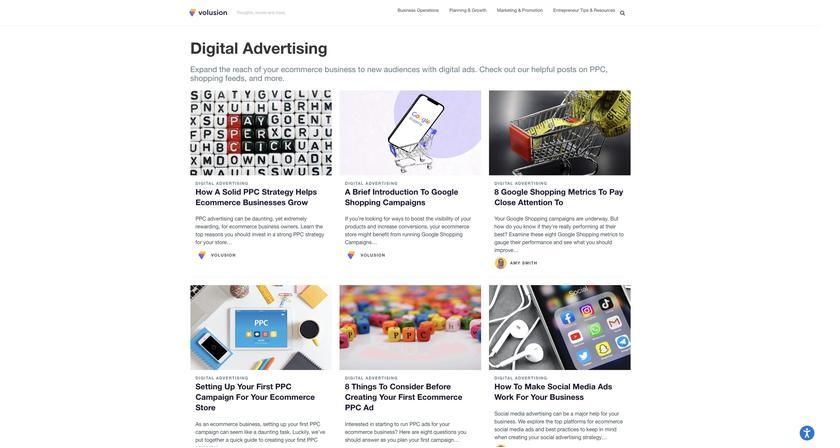 Task type: locate. For each thing, give the bounding box(es) containing it.
0 horizontal spatial top
[[196, 232, 203, 238]]

1 horizontal spatial should
[[345, 437, 361, 443]]

the up the best
[[546, 419, 554, 425]]

google up do
[[507, 216, 524, 222]]

should inside interested in starting to run ppc ads for your ecommerce business? here are eight questions you should answer as you plan your first campaign…
[[345, 437, 361, 443]]

entrepreneur
[[554, 8, 579, 13]]

social media advertising can be a major help for your business. we explore the top platforms for ecommerce social media ads and best practices to keep in mind when creating your social advertising strategy…
[[495, 411, 623, 441]]

advertising for digital advertising setting up your first ppc campaign for your ecommerce store
[[216, 376, 249, 381]]

might
[[359, 232, 372, 238]]

1 vertical spatial campaign…
[[196, 445, 224, 447]]

a left solid
[[215, 187, 220, 196]]

1 horizontal spatial can
[[235, 216, 243, 222]]

0 horizontal spatial be
[[245, 216, 251, 222]]

0 vertical spatial should
[[235, 232, 251, 238]]

1 horizontal spatial ecommerce
[[270, 393, 315, 402]]

to inside as an ecommerce business, setting up your first ppc campaign can seem like a daunting task. luckily, we've put together a quick guide to creating your first ppc campaign…
[[259, 437, 264, 443]]

can inside social media advertising can be a major help for your business. we explore the top platforms for ecommerce social media ads and best practices to keep in mind when creating your social advertising strategy…
[[554, 411, 562, 417]]

of right reach
[[254, 64, 261, 74]]

can left the daunting,
[[235, 216, 243, 222]]

your inside your google shopping campaigns are underway. but how do you know if they're really performing at their best? examine these eight google shopping metrics to gauge their performance and see what you should improve…
[[495, 216, 505, 222]]

as
[[196, 421, 202, 427]]

0 horizontal spatial business
[[259, 224, 279, 230]]

creating inside social media advertising can be a major help for your business. we explore the top platforms for ecommerce social media ads and best practices to keep in mind when creating your social advertising strategy…
[[509, 435, 528, 441]]

we
[[519, 419, 526, 425]]

thoughts,
[[237, 10, 254, 15]]

a left 'strong'
[[273, 232, 276, 238]]

with
[[422, 64, 437, 74]]

shopping inside digital advertising a brief introduction to google shopping campaigns
[[345, 198, 381, 207]]

planning & growth link
[[450, 7, 487, 14]]

and right feeds,
[[249, 73, 262, 83]]

to right metrics
[[620, 232, 624, 238]]

eight down the they're
[[545, 232, 557, 238]]

to inside digital advertising 8 google shopping metrics to pay close attention to
[[599, 187, 608, 196]]

are inside interested in starting to run ppc ads for your ecommerce business? here are eight questions you should answer as you plan your first campaign…
[[412, 429, 419, 435]]

business inside expand the reach of your ecommerce business to new audiences with digital ads. check out our helpful posts on ppc, shopping feeds, and more.
[[325, 64, 356, 74]]

1 vertical spatial their
[[511, 240, 521, 245]]

2 vertical spatial advertising
[[556, 435, 582, 441]]

your up questions
[[440, 421, 450, 427]]

&
[[468, 7, 471, 13], [519, 7, 521, 13], [590, 8, 593, 13]]

should inside ppc advertising can be daunting, yet extremely rewarding, for ecommerce business owners. learn the top reasons you should invest in a strong ppc strategy for your store…
[[235, 232, 251, 238]]

mind
[[605, 427, 617, 433]]

strategy
[[306, 232, 325, 238]]

rewarding,
[[196, 224, 220, 230]]

0 vertical spatial eight
[[545, 232, 557, 238]]

to left pay
[[599, 187, 608, 196]]

1 vertical spatial business
[[550, 393, 584, 402]]

shopping down the brief
[[345, 198, 381, 207]]

digital
[[190, 38, 239, 57], [196, 181, 215, 186], [345, 181, 364, 186], [495, 181, 514, 186], [196, 376, 215, 381], [345, 376, 364, 381], [495, 376, 514, 381]]

growth
[[472, 7, 487, 13]]

for up questions
[[432, 421, 438, 427]]

ads down explore
[[526, 427, 534, 433]]

how inside 'digital advertising how a solid ppc strategy helps ecommerce businesses grow'
[[196, 187, 213, 196]]

to
[[555, 198, 564, 207]]

tips
[[581, 8, 589, 13]]

2 horizontal spatial can
[[554, 411, 562, 417]]

and down looking
[[368, 224, 376, 230]]

first
[[257, 382, 273, 391], [399, 393, 415, 402]]

your up business,
[[251, 393, 268, 402]]

more.
[[276, 10, 286, 15], [265, 73, 285, 83]]

consider
[[390, 382, 424, 391]]

campaign… down together
[[196, 445, 224, 447]]

the left reach
[[219, 64, 231, 74]]

to inside social media advertising can be a major help for your business. we explore the top platforms for ecommerce social media ads and best practices to keep in mind when creating your social advertising strategy…
[[581, 427, 585, 433]]

ppc inside interested in starting to run ppc ads for your ecommerce business? here are eight questions you should answer as you plan your first campaign…
[[410, 421, 421, 427]]

advertising inside digital advertising a brief introduction to google shopping campaigns
[[366, 181, 398, 186]]

1 vertical spatial social
[[495, 411, 509, 417]]

0 vertical spatial 8
[[495, 187, 499, 196]]

google up the close
[[501, 187, 528, 196]]

to up campaigns
[[421, 187, 430, 196]]

1 horizontal spatial of
[[455, 216, 460, 222]]

and left 'see'
[[554, 240, 563, 245]]

top
[[196, 232, 203, 238], [555, 419, 563, 425]]

0 horizontal spatial campaign…
[[196, 445, 224, 447]]

a left 'quick'
[[226, 437, 229, 443]]

0 horizontal spatial advertising
[[208, 216, 233, 222]]

are up performing
[[577, 216, 584, 222]]

and inside expand the reach of your ecommerce business to new audiences with digital ads. check out our helpful posts on ppc, shopping feeds, and more.
[[249, 73, 262, 83]]

grow
[[288, 198, 308, 207]]

0 horizontal spatial can
[[220, 429, 229, 435]]

be up "platforms"
[[564, 411, 570, 417]]

1 horizontal spatial first
[[399, 393, 415, 402]]

0 horizontal spatial their
[[511, 240, 521, 245]]

business?
[[374, 429, 398, 435]]

digital inside digital advertising setting up your first ppc campaign for your ecommerce store
[[196, 376, 215, 381]]

advertising inside 'digital advertising how a solid ppc strategy helps ecommerce businesses grow'
[[216, 181, 249, 186]]

and inside "if you're looking for ways to boost the visibility of your products and increase conversions, your ecommerce store might benefit from running google shopping campaigns…"
[[368, 224, 376, 230]]

when
[[495, 435, 508, 441]]

campaign… inside interested in starting to run ppc ads for your ecommerce business? here are eight questions you should answer as you plan your first campaign…
[[431, 437, 460, 443]]

0 vertical spatial first
[[257, 382, 273, 391]]

business down media
[[550, 393, 584, 402]]

run
[[401, 421, 408, 427]]

0 horizontal spatial social
[[495, 427, 508, 433]]

creating
[[509, 435, 528, 441], [265, 437, 284, 443]]

advertising inside the digital advertising how to make social media ads work for your business
[[515, 376, 548, 381]]

your down visibility
[[430, 224, 441, 230]]

ads
[[598, 382, 613, 391]]

a brief introduction to google shopping campaigns image
[[340, 90, 482, 175]]

google inside "if you're looking for ways to boost the visibility of your products and increase conversions, your ecommerce store might benefit from running google shopping campaigns…"
[[422, 232, 439, 238]]

1 horizontal spatial 8
[[495, 187, 499, 196]]

2 horizontal spatial ecommerce
[[418, 393, 463, 402]]

store
[[345, 232, 357, 238]]

ads right "run"
[[422, 421, 431, 427]]

how up work
[[495, 382, 512, 391]]

0 vertical spatial can
[[235, 216, 243, 222]]

ecommerce inside digital advertising setting up your first ppc campaign for your ecommerce store
[[270, 393, 315, 402]]

in
[[267, 232, 271, 238], [370, 421, 374, 427], [600, 427, 604, 433]]

digital inside digital advertising 8 google shopping metrics to pay close attention to
[[495, 181, 514, 186]]

1 vertical spatial how
[[495, 382, 512, 391]]

0 vertical spatial of
[[254, 64, 261, 74]]

expand the reach of your ecommerce business to new audiences with digital ads. check out our helpful posts on ppc, shopping feeds, and more.
[[190, 64, 608, 83]]

0 vertical spatial top
[[196, 232, 203, 238]]

your down consider
[[380, 393, 396, 402]]

volusion link for campaigns
[[345, 249, 386, 262]]

1 horizontal spatial are
[[577, 216, 584, 222]]

1 horizontal spatial advertising
[[527, 411, 552, 417]]

ecommerce down solid
[[196, 198, 241, 207]]

1 horizontal spatial be
[[564, 411, 570, 417]]

shopping down performing
[[577, 232, 599, 238]]

your right "plan"
[[409, 437, 420, 443]]

0 horizontal spatial are
[[412, 429, 419, 435]]

to right things
[[379, 382, 388, 391]]

ecommerce down before
[[418, 393, 463, 402]]

products
[[345, 224, 366, 230]]

if
[[538, 224, 541, 230]]

should left invest at the left bottom of the page
[[235, 232, 251, 238]]

0 horizontal spatial 8
[[345, 382, 350, 391]]

2 horizontal spatial in
[[600, 427, 604, 433]]

a
[[215, 187, 220, 196], [273, 232, 276, 238], [571, 411, 574, 417], [254, 429, 257, 435], [226, 437, 229, 443]]

conversions,
[[399, 224, 429, 230]]

and
[[268, 10, 275, 15], [249, 73, 262, 83], [368, 224, 376, 230], [554, 240, 563, 245], [536, 427, 545, 433]]

2 vertical spatial should
[[345, 437, 361, 443]]

1 horizontal spatial volusion
[[361, 253, 386, 258]]

extremely
[[284, 216, 307, 222]]

your down digital advertising
[[264, 64, 279, 74]]

advertising up explore
[[527, 411, 552, 417]]

1 horizontal spatial ads
[[526, 427, 534, 433]]

advertising for digital advertising how a solid ppc strategy helps ecommerce businesses grow
[[216, 181, 249, 186]]

you up store… at the bottom left of page
[[225, 232, 233, 238]]

social up "when"
[[495, 427, 508, 433]]

1 horizontal spatial in
[[370, 421, 374, 427]]

increase
[[378, 224, 398, 230]]

top down 'rewarding,'
[[196, 232, 203, 238]]

1 vertical spatial are
[[412, 429, 419, 435]]

advertising for digital advertising 8 google shopping metrics to pay close attention to
[[515, 181, 548, 186]]

to right guide
[[259, 437, 264, 443]]

out
[[505, 64, 516, 74]]

top up the best
[[555, 419, 563, 425]]

1 vertical spatial should
[[597, 240, 613, 245]]

digital inside digital advertising a brief introduction to google shopping campaigns
[[345, 181, 364, 186]]

0 vertical spatial how
[[196, 187, 213, 196]]

business left "operations"
[[398, 7, 416, 13]]

ecommerce inside digital advertising 8 things to consider before creating your first ecommerce ppc ad
[[418, 393, 463, 402]]

0 vertical spatial business
[[325, 64, 356, 74]]

gauge
[[495, 240, 509, 245]]

& right "marketing"
[[519, 7, 521, 13]]

digital for digital advertising a brief introduction to google shopping campaigns
[[345, 181, 364, 186]]

1 horizontal spatial social
[[541, 435, 555, 441]]

what
[[574, 240, 585, 245]]

digital advertising a brief introduction to google shopping campaigns
[[345, 181, 459, 207]]

ads inside social media advertising can be a major help for your business. we explore the top platforms for ecommerce social media ads and best practices to keep in mind when creating your social advertising strategy…
[[526, 427, 534, 433]]

0 horizontal spatial volusion link
[[196, 249, 236, 262]]

digital inside digital advertising 8 things to consider before creating your first ecommerce ppc ad
[[345, 376, 364, 381]]

1 horizontal spatial business
[[325, 64, 356, 74]]

1 vertical spatial 8
[[345, 382, 350, 391]]

on
[[579, 64, 588, 74]]

search image
[[621, 10, 626, 15]]

digital advertising setting up your first ppc campaign for your ecommerce store
[[196, 376, 315, 412]]

1 horizontal spatial campaign…
[[431, 437, 460, 443]]

be left the daunting,
[[245, 216, 251, 222]]

can inside ppc advertising can be daunting, yet extremely rewarding, for ecommerce business owners. learn the top reasons you should invest in a strong ppc strategy for your store…
[[235, 216, 243, 222]]

a inside 'digital advertising how a solid ppc strategy helps ecommerce businesses grow'
[[215, 187, 220, 196]]

0 horizontal spatial eight
[[421, 429, 433, 435]]

0 vertical spatial advertising
[[208, 216, 233, 222]]

ecommerce
[[196, 198, 241, 207], [270, 393, 315, 402], [418, 393, 463, 402]]

top inside social media advertising can be a major help for your business. we explore the top platforms for ecommerce social media ads and best practices to keep in mind when creating your social advertising strategy…
[[555, 419, 563, 425]]

yet
[[276, 216, 283, 222]]

8 left things
[[345, 382, 350, 391]]

your inside ppc advertising can be daunting, yet extremely rewarding, for ecommerce business owners. learn the top reasons you should invest in a strong ppc strategy for your store…
[[203, 240, 214, 245]]

to left keep
[[581, 427, 585, 433]]

how
[[495, 224, 505, 230]]

1 vertical spatial of
[[455, 216, 460, 222]]

and down explore
[[536, 427, 545, 433]]

0 horizontal spatial first
[[257, 382, 273, 391]]

as an ecommerce business, setting up your first ppc campaign can seem like a daunting task. luckily, we've put together a quick guide to creating your first ppc campaign…
[[196, 421, 325, 447]]

0 horizontal spatial social
[[495, 411, 509, 417]]

how
[[196, 187, 213, 196], [495, 382, 512, 391]]

0 horizontal spatial ads
[[422, 421, 431, 427]]

for inside digital advertising setting up your first ppc campaign for your ecommerce store
[[236, 393, 249, 402]]

1 vertical spatial first
[[399, 393, 415, 402]]

0 horizontal spatial of
[[254, 64, 261, 74]]

digital for digital advertising how a solid ppc strategy helps ecommerce businesses grow
[[196, 181, 215, 186]]

advertising inside digital advertising 8 google shopping metrics to pay close attention to
[[515, 181, 548, 186]]

business,
[[240, 421, 262, 427]]

social inside social media advertising can be a major help for your business. we explore the top platforms for ecommerce social media ads and best practices to keep in mind when creating your social advertising strategy…
[[495, 411, 509, 417]]

volusion link
[[196, 249, 236, 262], [345, 249, 386, 262]]

advertising
[[243, 38, 328, 57], [216, 181, 249, 186], [366, 181, 398, 186], [515, 181, 548, 186], [216, 376, 249, 381], [366, 376, 398, 381], [515, 376, 548, 381]]

stories
[[255, 10, 267, 15]]

0 horizontal spatial &
[[468, 7, 471, 13]]

first right "plan"
[[421, 437, 430, 443]]

how to make social media ads work for your business image
[[490, 285, 631, 370]]

2 horizontal spatial &
[[590, 8, 593, 13]]

1 horizontal spatial how
[[495, 382, 512, 391]]

to left new
[[358, 64, 365, 74]]

of right visibility
[[455, 216, 460, 222]]

their
[[606, 224, 616, 230], [511, 240, 521, 245]]

2 horizontal spatial should
[[597, 240, 613, 245]]

can left seem
[[220, 429, 229, 435]]

digital for digital advertising how to make social media ads work for your business
[[495, 376, 514, 381]]

to right ways
[[405, 216, 410, 222]]

1 horizontal spatial business
[[550, 393, 584, 402]]

volusion down store… at the bottom left of page
[[211, 253, 236, 258]]

your
[[264, 64, 279, 74], [461, 216, 471, 222], [430, 224, 441, 230], [203, 240, 214, 245], [609, 411, 620, 417], [288, 421, 298, 427], [440, 421, 450, 427], [529, 435, 540, 441], [285, 437, 296, 443], [409, 437, 420, 443]]

0 horizontal spatial creating
[[265, 437, 284, 443]]

social up the business.
[[495, 411, 509, 417]]

1 horizontal spatial creating
[[509, 435, 528, 441]]

1 volusion from the left
[[211, 253, 236, 258]]

digital inside 'digital advertising how a solid ppc strategy helps ecommerce businesses grow'
[[196, 181, 215, 186]]

0 vertical spatial campaign…
[[431, 437, 460, 443]]

0 horizontal spatial should
[[235, 232, 251, 238]]

metrics
[[601, 232, 618, 238]]

digital for digital advertising 8 things to consider before creating your first ecommerce ppc ad
[[345, 376, 364, 381]]

ecommerce inside expand the reach of your ecommerce business to new audiences with digital ads. check out our helpful posts on ppc, shopping feeds, and more.
[[281, 64, 323, 74]]

2 volusion link from the left
[[345, 249, 386, 262]]

0 horizontal spatial volusion
[[211, 253, 236, 258]]

for inside the digital advertising how to make social media ads work for your business
[[516, 393, 529, 402]]

resources
[[594, 8, 616, 13]]

2 vertical spatial can
[[220, 429, 229, 435]]

are right here
[[412, 429, 419, 435]]

are
[[577, 216, 584, 222], [412, 429, 419, 435]]

businesses
[[243, 198, 286, 207]]

metrics
[[568, 187, 597, 196]]

digital inside the digital advertising how to make social media ads work for your business
[[495, 376, 514, 381]]

1 horizontal spatial social
[[548, 382, 571, 391]]

how inside the digital advertising how to make social media ads work for your business
[[495, 382, 512, 391]]

volusion down campaigns…
[[361, 253, 386, 258]]

promotion
[[523, 7, 543, 13]]

their up metrics
[[606, 224, 616, 230]]

volusion for campaigns
[[361, 253, 386, 258]]

8 for 8 things to consider before creating your first ecommerce ppc ad
[[345, 382, 350, 391]]

creating down the daunting
[[265, 437, 284, 443]]

google down conversions,
[[422, 232, 439, 238]]

ecommerce up up
[[270, 393, 315, 402]]

1 volusion link from the left
[[196, 249, 236, 262]]

entrepreneur tips & resources
[[554, 8, 616, 13]]

advertising down practices on the right bottom of the page
[[556, 435, 582, 441]]

you right as
[[388, 437, 396, 443]]

ads inside interested in starting to run ppc ads for your ecommerce business? here are eight questions you should answer as you plan your first campaign…
[[422, 421, 431, 427]]

shopping down visibility
[[440, 232, 463, 238]]

your right up
[[237, 382, 254, 391]]

should
[[235, 232, 251, 238], [597, 240, 613, 245], [345, 437, 361, 443]]

your down reasons
[[203, 240, 214, 245]]

0 vertical spatial social
[[548, 382, 571, 391]]

to left make
[[514, 382, 523, 391]]

8 inside digital advertising 8 google shopping metrics to pay close attention to
[[495, 187, 499, 196]]

0 horizontal spatial ecommerce
[[196, 198, 241, 207]]

eight left questions
[[421, 429, 433, 435]]

open accessibe: accessibility options, statement and help image
[[804, 429, 812, 438]]

advertising for digital advertising 8 things to consider before creating your first ecommerce ppc ad
[[366, 376, 398, 381]]

0 vertical spatial are
[[577, 216, 584, 222]]

your up how
[[495, 216, 505, 222]]

1 horizontal spatial volusion link
[[345, 249, 386, 262]]

in inside interested in starting to run ppc ads for your ecommerce business? here are eight questions you should answer as you plan your first campaign…
[[370, 421, 374, 427]]

their down examine
[[511, 240, 521, 245]]

at
[[600, 224, 605, 230]]

1 horizontal spatial top
[[555, 419, 563, 425]]

campaign… down questions
[[431, 437, 460, 443]]

creating down we
[[509, 435, 528, 441]]

advertising up 'rewarding,'
[[208, 216, 233, 222]]

0 vertical spatial be
[[245, 216, 251, 222]]

0 horizontal spatial how
[[196, 187, 213, 196]]

1 vertical spatial eight
[[421, 429, 433, 435]]

campaigns
[[383, 198, 426, 207]]

0 horizontal spatial business
[[398, 7, 416, 13]]

planning & growth
[[450, 7, 487, 13]]

they're
[[542, 224, 558, 230]]

& left growth
[[468, 7, 471, 13]]

0 vertical spatial business
[[398, 7, 416, 13]]

social
[[548, 382, 571, 391], [495, 411, 509, 417]]

the up strategy on the bottom left
[[316, 224, 323, 230]]

media
[[573, 382, 596, 391]]

media up we
[[511, 411, 525, 417]]

to inside the digital advertising how to make social media ads work for your business
[[514, 382, 523, 391]]

to inside digital advertising a brief introduction to google shopping campaigns
[[421, 187, 430, 196]]

help
[[590, 411, 600, 417]]

we've
[[312, 429, 325, 435]]

1 vertical spatial can
[[554, 411, 562, 417]]

to inside interested in starting to run ppc ads for your ecommerce business? here are eight questions you should answer as you plan your first campaign…
[[395, 421, 399, 427]]

to
[[358, 64, 365, 74], [421, 187, 430, 196], [599, 187, 608, 196], [405, 216, 410, 222], [620, 232, 624, 238], [379, 382, 388, 391], [514, 382, 523, 391], [395, 421, 399, 427], [581, 427, 585, 433], [259, 437, 264, 443]]

0 horizontal spatial in
[[267, 232, 271, 238]]

thoughts, stories and more.
[[237, 10, 286, 15]]

advertising inside digital advertising setting up your first ppc campaign for your ecommerce store
[[216, 376, 249, 381]]

to left "run"
[[395, 421, 399, 427]]

your down make
[[531, 393, 548, 402]]

do
[[506, 224, 512, 230]]

advertising
[[208, 216, 233, 222], [527, 411, 552, 417], [556, 435, 582, 441]]

ecommerce inside 'digital advertising how a solid ppc strategy helps ecommerce businesses grow'
[[196, 198, 241, 207]]

1 horizontal spatial eight
[[545, 232, 557, 238]]

advertising inside digital advertising 8 things to consider before creating your first ecommerce ppc ad
[[366, 376, 398, 381]]

top for make
[[555, 419, 563, 425]]

ecommerce inside ppc advertising can be daunting, yet extremely rewarding, for ecommerce business owners. learn the top reasons you should invest in a strong ppc strategy for your store…
[[230, 224, 257, 230]]

shopping up to
[[531, 187, 566, 196]]

your inside the digital advertising how to make social media ads work for your business
[[531, 393, 548, 402]]

0 vertical spatial their
[[606, 224, 616, 230]]

0 vertical spatial media
[[511, 411, 525, 417]]

for right the help at the bottom of the page
[[602, 411, 608, 417]]

8 inside digital advertising 8 things to consider before creating your first ecommerce ppc ad
[[345, 382, 350, 391]]

in left starting
[[370, 421, 374, 427]]

social down the best
[[541, 435, 555, 441]]

pay
[[610, 187, 624, 196]]

1 vertical spatial top
[[555, 419, 563, 425]]

how for how a solid ppc strategy helps ecommerce businesses grow
[[196, 187, 213, 196]]

for down make
[[516, 393, 529, 402]]

the right boost
[[426, 216, 434, 222]]

should down metrics
[[597, 240, 613, 245]]

you right what
[[587, 240, 595, 245]]

store
[[196, 403, 216, 412]]

top inside ppc advertising can be daunting, yet extremely rewarding, for ecommerce business owners. learn the top reasons you should invest in a strong ppc strategy for your store…
[[196, 232, 203, 238]]

2 volusion from the left
[[361, 253, 386, 258]]

ppc
[[243, 187, 260, 196], [196, 216, 206, 222], [294, 232, 304, 238], [275, 382, 292, 391], [345, 403, 362, 412], [310, 421, 321, 427], [410, 421, 421, 427], [307, 437, 318, 443]]

strong
[[277, 232, 292, 238]]

1 vertical spatial business
[[259, 224, 279, 230]]

ecommerce for 8
[[418, 393, 463, 402]]

volusion link down campaigns…
[[345, 249, 386, 262]]

8 google shopping metrics to pay close attention to image
[[490, 90, 631, 175]]

learn
[[301, 224, 314, 230]]

1 vertical spatial be
[[564, 411, 570, 417]]

1 horizontal spatial &
[[519, 7, 521, 13]]

are inside your google shopping campaigns are underway. but how do you know if they're really performing at their best? examine these eight google shopping metrics to gauge their performance and see what you should improve…
[[577, 216, 584, 222]]

a up "platforms"
[[571, 411, 574, 417]]

campaign…
[[431, 437, 460, 443], [196, 445, 224, 447]]

google up visibility
[[432, 187, 459, 196]]

1 vertical spatial more.
[[265, 73, 285, 83]]



Task type: vqa. For each thing, say whether or not it's contained in the screenshot.
the domains,
no



Task type: describe. For each thing, give the bounding box(es) containing it.
expand
[[190, 64, 217, 74]]

1 vertical spatial social
[[541, 435, 555, 441]]

operations
[[417, 7, 439, 13]]

the inside ppc advertising can be daunting, yet extremely rewarding, for ecommerce business owners. learn the top reasons you should invest in a strong ppc strategy for your store…
[[316, 224, 323, 230]]

business inside ppc advertising can be daunting, yet extremely rewarding, for ecommerce business owners. learn the top reasons you should invest in a strong ppc strategy for your store…
[[259, 224, 279, 230]]

digital for digital advertising 8 google shopping metrics to pay close attention to
[[495, 181, 514, 186]]

your google shopping campaigns are underway. but how do you know if they're really performing at their best? examine these eight google shopping metrics to gauge their performance and see what you should improve…
[[495, 216, 624, 253]]

how for how to make social media ads work for your business
[[495, 382, 512, 391]]

examine
[[509, 232, 530, 238]]

0 vertical spatial social
[[495, 427, 508, 433]]

8 for 8 google shopping metrics to pay close attention to
[[495, 187, 499, 196]]

shopping up if
[[525, 216, 548, 222]]

a inside social media advertising can be a major help for your business. we explore the top platforms for ecommerce social media ads and best practices to keep in mind when creating your social advertising strategy…
[[571, 411, 574, 417]]

should inside your google shopping campaigns are underway. but how do you know if they're really performing at their best? examine these eight google shopping metrics to gauge their performance and see what you should improve…
[[597, 240, 613, 245]]

to inside digital advertising 8 things to consider before creating your first ecommerce ppc ad
[[379, 382, 388, 391]]

really
[[560, 224, 572, 230]]

amy smith
[[511, 261, 538, 266]]

entrepreneur tips & resources link
[[554, 7, 616, 14]]

first inside digital advertising setting up your first ppc campaign for your ecommerce store
[[257, 382, 273, 391]]

to inside expand the reach of your ecommerce business to new audiences with digital ads. check out our helpful posts on ppc, shopping feeds, and more.
[[358, 64, 365, 74]]

daunting,
[[252, 216, 274, 222]]

digital advertising 8 things to consider before creating your first ecommerce ppc ad
[[345, 376, 463, 412]]

and inside social media advertising can be a major help for your business. we explore the top platforms for ecommerce social media ads and best practices to keep in mind when creating your social advertising strategy…
[[536, 427, 545, 433]]

brief
[[353, 187, 371, 196]]

check
[[480, 64, 502, 74]]

questions
[[434, 429, 457, 435]]

2 horizontal spatial advertising
[[556, 435, 582, 441]]

0 vertical spatial more.
[[276, 10, 286, 15]]

underway.
[[585, 216, 609, 222]]

your up mind in the bottom of the page
[[609, 411, 620, 417]]

digital advertising 8 google shopping metrics to pay close attention to
[[495, 181, 624, 207]]

google inside digital advertising a brief introduction to google shopping campaigns
[[432, 187, 459, 196]]

luckily,
[[293, 429, 310, 435]]

for up keep
[[588, 419, 594, 425]]

for inside interested in starting to run ppc ads for your ecommerce business? here are eight questions you should answer as you plan your first campaign…
[[432, 421, 438, 427]]

looking
[[366, 216, 383, 222]]

of inside "if you're looking for ways to boost the visibility of your products and increase conversions, your ecommerce store might benefit from running google shopping campaigns…"
[[455, 216, 460, 222]]

benefit
[[373, 232, 389, 238]]

but
[[611, 216, 619, 222]]

& for planning
[[468, 7, 471, 13]]

more. inside expand the reach of your ecommerce business to new audiences with digital ads. check out our helpful posts on ppc, shopping feeds, and more.
[[265, 73, 285, 83]]

first up luckily, in the left of the page
[[300, 421, 309, 427]]

performing
[[573, 224, 599, 230]]

1 vertical spatial advertising
[[527, 411, 552, 417]]

google inside digital advertising 8 google shopping metrics to pay close attention to
[[501, 187, 528, 196]]

business operations
[[398, 7, 439, 13]]

your down task.
[[285, 437, 296, 443]]

best
[[546, 427, 556, 433]]

strategy…
[[583, 435, 607, 441]]

in inside ppc advertising can be daunting, yet extremely rewarding, for ecommerce business owners. learn the top reasons you should invest in a strong ppc strategy for your store…
[[267, 232, 271, 238]]

practices
[[558, 427, 579, 433]]

to inside "if you're looking for ways to boost the visibility of your products and increase conversions, your ecommerce store might benefit from running google shopping campaigns…"
[[405, 216, 410, 222]]

ecommerce for setting
[[270, 393, 315, 402]]

put
[[196, 437, 203, 443]]

campaign… inside as an ecommerce business, setting up your first ppc campaign can seem like a daunting task. luckily, we've put together a quick guide to creating your first ppc campaign…
[[196, 445, 224, 447]]

best?
[[495, 232, 508, 238]]

eight inside interested in starting to run ppc ads for your ecommerce business? here are eight questions you should answer as you plan your first campaign…
[[421, 429, 433, 435]]

from
[[391, 232, 401, 238]]

marketing
[[497, 7, 517, 13]]

advertising for digital advertising how to make social media ads work for your business
[[515, 376, 548, 381]]

ecommerce inside "if you're looking for ways to boost the visibility of your products and increase conversions, your ecommerce store might benefit from running google shopping campaigns…"
[[442, 224, 470, 230]]

your down explore
[[529, 435, 540, 441]]

your inside expand the reach of your ecommerce business to new audiences with digital ads. check out our helpful posts on ppc, shopping feeds, and more.
[[264, 64, 279, 74]]

top for solid
[[196, 232, 203, 238]]

shopping inside digital advertising 8 google shopping metrics to pay close attention to
[[531, 187, 566, 196]]

ways
[[392, 216, 404, 222]]

together
[[205, 437, 224, 443]]

quick
[[230, 437, 243, 443]]

digital for digital advertising setting up your first ppc campaign for your ecommerce store
[[196, 376, 215, 381]]

first inside digital advertising 8 things to consider before creating your first ecommerce ppc ad
[[399, 393, 415, 402]]

1 vertical spatial media
[[510, 427, 524, 433]]

social inside the digital advertising how to make social media ads work for your business
[[548, 382, 571, 391]]

of inside expand the reach of your ecommerce business to new audiences with digital ads. check out our helpful posts on ppc, shopping feeds, and more.
[[254, 64, 261, 74]]

marketing & promotion
[[497, 7, 543, 13]]

and right the stories
[[268, 10, 275, 15]]

running
[[403, 232, 420, 238]]

the inside social media advertising can be a major help for your business. we explore the top platforms for ecommerce social media ads and best practices to keep in mind when creating your social advertising strategy…
[[546, 419, 554, 425]]

solid
[[223, 187, 241, 196]]

your right visibility
[[461, 216, 471, 222]]

ecommerce inside as an ecommerce business, setting up your first ppc campaign can seem like a daunting task. luckily, we've put together a quick guide to creating your first ppc campaign…
[[210, 421, 238, 427]]

setting up your first ppc campaign for your ecommerce store image
[[190, 285, 332, 370]]

seem
[[230, 429, 243, 435]]

you inside ppc advertising can be daunting, yet extremely rewarding, for ecommerce business owners. learn the top reasons you should invest in a strong ppc strategy for your store…
[[225, 232, 233, 238]]

if you're looking for ways to boost the visibility of your products and increase conversions, your ecommerce store might benefit from running google shopping campaigns…
[[345, 216, 471, 245]]

performance
[[523, 240, 553, 245]]

business operations link
[[398, 7, 439, 14]]

the inside expand the reach of your ecommerce business to new audiences with digital ads. check out our helpful posts on ppc, shopping feeds, and more.
[[219, 64, 231, 74]]

ppc inside 'digital advertising how a solid ppc strategy helps ecommerce businesses grow'
[[243, 187, 260, 196]]

campaign
[[196, 393, 234, 402]]

first down luckily, in the left of the page
[[297, 437, 306, 443]]

can inside as an ecommerce business, setting up your first ppc campaign can seem like a daunting task. luckily, we've put together a quick guide to creating your first ppc campaign…
[[220, 429, 229, 435]]

make
[[525, 382, 546, 391]]

advertising for digital advertising
[[243, 38, 328, 57]]

ecommerce inside interested in starting to run ppc ads for your ecommerce business? here are eight questions you should answer as you plan your first campaign…
[[345, 429, 373, 435]]

for down 'rewarding,'
[[196, 240, 202, 245]]

visibility
[[435, 216, 454, 222]]

an
[[203, 421, 209, 427]]

be inside ppc advertising can be daunting, yet extremely rewarding, for ecommerce business owners. learn the top reasons you should invest in a strong ppc strategy for your store…
[[245, 216, 251, 222]]

ecommerce inside social media advertising can be a major help for your business. we explore the top platforms for ecommerce social media ads and best practices to keep in mind when creating your social advertising strategy…
[[596, 419, 623, 425]]

1 horizontal spatial their
[[606, 224, 616, 230]]

a right like
[[254, 429, 257, 435]]

a inside ppc advertising can be daunting, yet extremely rewarding, for ecommerce business owners. learn the top reasons you should invest in a strong ppc strategy for your store…
[[273, 232, 276, 238]]

in inside social media advertising can be a major help for your business. we explore the top platforms for ecommerce social media ads and best practices to keep in mind when creating your social advertising strategy…
[[600, 427, 604, 433]]

major
[[575, 411, 589, 417]]

how a solid ppc strategy helps ecommerce businesses grow image
[[190, 90, 332, 175]]

advertising inside ppc advertising can be daunting, yet extremely rewarding, for ecommerce business owners. learn the top reasons you should invest in a strong ppc strategy for your store…
[[208, 216, 233, 222]]

smith
[[523, 261, 538, 266]]

advertising for digital advertising a brief introduction to google shopping campaigns
[[366, 181, 398, 186]]

eight inside your google shopping campaigns are underway. but how do you know if they're really performing at their best? examine these eight google shopping metrics to gauge their performance and see what you should improve…
[[545, 232, 557, 238]]

google down really
[[558, 232, 575, 238]]

you up examine
[[514, 224, 522, 230]]

starting
[[376, 421, 393, 427]]

your right up
[[288, 421, 298, 427]]

ppc inside digital advertising setting up your first ppc campaign for your ecommerce store
[[275, 382, 292, 391]]

be inside social media advertising can be a major help for your business. we explore the top platforms for ecommerce social media ads and best practices to keep in mind when creating your social advertising strategy…
[[564, 411, 570, 417]]

digital advertising how to make social media ads work for your business
[[495, 376, 613, 402]]

improve…
[[495, 247, 519, 253]]

you right questions
[[458, 429, 467, 435]]

up
[[281, 421, 287, 427]]

to inside your google shopping campaigns are underway. but how do you know if they're really performing at their best? examine these eight google shopping metrics to gauge their performance and see what you should improve…
[[620, 232, 624, 238]]

& for marketing
[[519, 7, 521, 13]]

know
[[524, 224, 536, 230]]

platforms
[[564, 419, 586, 425]]

digital
[[439, 64, 460, 74]]

digital advertising
[[190, 38, 328, 57]]

posts
[[558, 64, 577, 74]]

the inside "if you're looking for ways to boost the visibility of your products and increase conversions, your ecommerce store might benefit from running google shopping campaigns…"
[[426, 216, 434, 222]]

campaigns…
[[345, 240, 377, 245]]

business inside the digital advertising how to make social media ads work for your business
[[550, 393, 584, 402]]

explore
[[527, 419, 545, 425]]

setting
[[263, 421, 279, 427]]

for inside "if you're looking for ways to boost the visibility of your products and increase conversions, your ecommerce store might benefit from running google shopping campaigns…"
[[384, 216, 390, 222]]

setting
[[196, 382, 222, 391]]

ppc inside digital advertising 8 things to consider before creating your first ecommerce ppc ad
[[345, 403, 362, 412]]

invest
[[252, 232, 266, 238]]

ppc advertising can be daunting, yet extremely rewarding, for ecommerce business owners. learn the top reasons you should invest in a strong ppc strategy for your store…
[[196, 216, 325, 245]]

business.
[[495, 419, 517, 425]]

interested
[[345, 421, 369, 427]]

feeds,
[[225, 73, 247, 83]]

first inside interested in starting to run ppc ads for your ecommerce business? here are eight questions you should answer as you plan your first campaign…
[[421, 437, 430, 443]]

before
[[426, 382, 451, 391]]

digital for digital advertising
[[190, 38, 239, 57]]

8 things to consider before creating your first ecommerce ppc ad image
[[340, 285, 482, 370]]

you're
[[350, 216, 364, 222]]

close
[[495, 198, 516, 207]]

new
[[367, 64, 382, 74]]

your inside digital advertising 8 things to consider before creating your first ecommerce ppc ad
[[380, 393, 396, 402]]

helpful
[[532, 64, 555, 74]]

a
[[345, 187, 351, 196]]

shopping inside "if you're looking for ways to boost the visibility of your products and increase conversions, your ecommerce store might benefit from running google shopping campaigns…"
[[440, 232, 463, 238]]

shopping
[[190, 73, 223, 83]]

marketing & promotion link
[[497, 7, 543, 14]]

ppc,
[[590, 64, 608, 74]]

store…
[[215, 240, 232, 245]]

boost
[[411, 216, 425, 222]]

volusion for ecommerce
[[211, 253, 236, 258]]

creating inside as an ecommerce business, setting up your first ppc campaign can seem like a daunting task. luckily, we've put together a quick guide to creating your first ppc campaign…
[[265, 437, 284, 443]]

here
[[400, 429, 411, 435]]

for up reasons
[[222, 224, 228, 230]]

volusion link for ecommerce
[[196, 249, 236, 262]]

and inside your google shopping campaigns are underway. but how do you know if they're really performing at their best? examine these eight google shopping metrics to gauge their performance and see what you should improve…
[[554, 240, 563, 245]]

task.
[[280, 429, 291, 435]]



